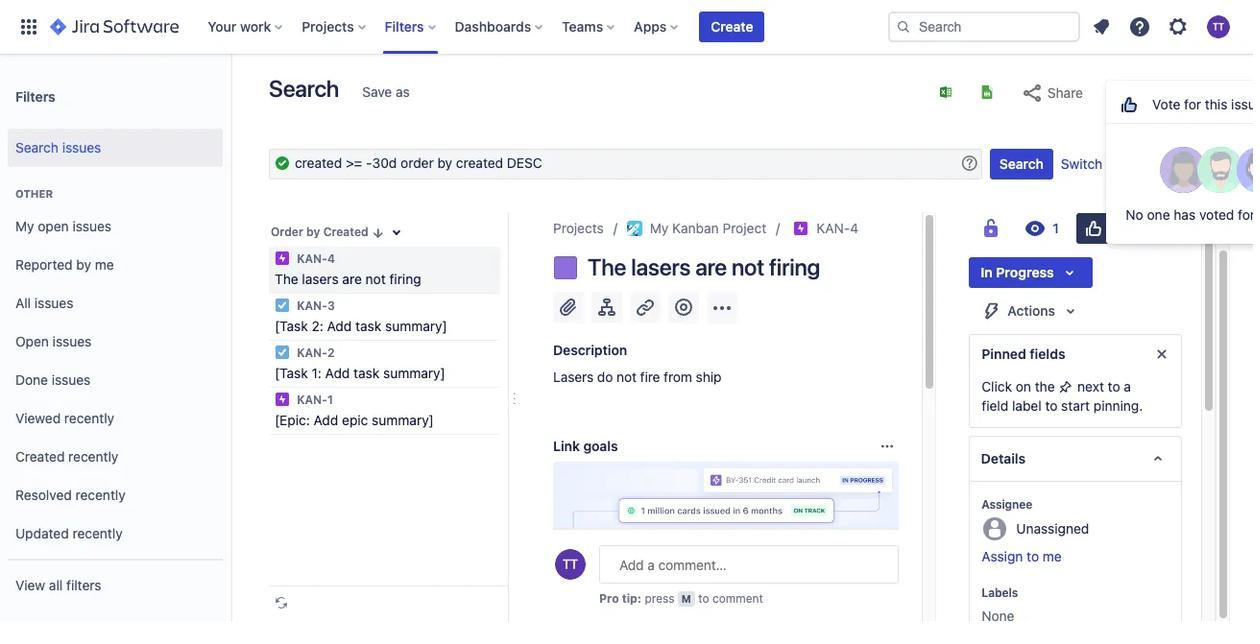 Task type: locate. For each thing, give the bounding box(es) containing it.
to inside 'button'
[[1027, 549, 1040, 565]]

1 vertical spatial task
[[354, 365, 380, 381]]

1 [task from the top
[[275, 318, 308, 334]]

0 horizontal spatial search
[[15, 139, 59, 155]]

task for 2:
[[356, 318, 382, 334]]

search down projects popup button
[[269, 75, 339, 102]]

recently for resolved recently
[[75, 487, 126, 503]]

teams button
[[556, 12, 623, 42]]

filters
[[385, 18, 424, 35], [15, 88, 55, 104]]

projects
[[302, 18, 354, 35], [553, 220, 604, 236]]

kan- down order by created at the top left
[[297, 252, 328, 266]]

are up [task 2: add task summary]
[[342, 271, 362, 287]]

0 vertical spatial created
[[323, 225, 369, 239]]

attach image
[[557, 296, 580, 319]]

search issues link
[[8, 129, 223, 167]]

for right voted
[[1239, 207, 1254, 223]]

progress
[[997, 264, 1055, 281]]

link goals
[[553, 438, 618, 454]]

2 vertical spatial search
[[1000, 156, 1044, 172]]

actions
[[1008, 303, 1056, 319]]

issues up viewed recently
[[52, 371, 91, 388]]

[epic: add epic summary]
[[275, 412, 434, 429]]

labels pin to top. only you can see pinned fields. image
[[1023, 586, 1038, 602]]

to for a
[[1109, 379, 1121, 395]]

recently up created recently
[[64, 410, 114, 426]]

my inside other group
[[15, 218, 34, 234]]

0 vertical spatial task
[[356, 318, 382, 334]]

kan- down '1:'
[[297, 393, 328, 407]]

summary] for [task 1: add task summary]
[[383, 365, 446, 381]]

your work button
[[202, 12, 290, 42]]

projects right work
[[302, 18, 354, 35]]

1 horizontal spatial for
[[1239, 207, 1254, 223]]

0 horizontal spatial 4
[[328, 252, 335, 266]]

to
[[1107, 156, 1119, 172], [1109, 379, 1121, 395], [1046, 398, 1058, 414], [1027, 549, 1040, 565], [699, 592, 710, 606]]

by right order
[[307, 225, 320, 239]]

1 vertical spatial for
[[1239, 207, 1254, 223]]

1 horizontal spatial 4
[[851, 220, 859, 236]]

projects for projects popup button
[[302, 18, 354, 35]]

0 vertical spatial search
[[269, 75, 339, 102]]

2 vertical spatial summary]
[[372, 412, 434, 429]]

kan- up the 2:
[[297, 299, 328, 313]]

reported by me link
[[8, 246, 223, 284]]

1 vertical spatial kan-4
[[294, 252, 335, 266]]

jira software image
[[50, 15, 179, 38], [50, 15, 179, 38]]

task down [task 2: add task summary]
[[354, 365, 380, 381]]

lasers
[[632, 254, 691, 281], [302, 271, 339, 287]]

not down 'project'
[[732, 254, 765, 281]]

projects inside popup button
[[302, 18, 354, 35]]

0 horizontal spatial me
[[95, 256, 114, 272]]

the up add a child issue "icon"
[[588, 254, 627, 281]]

1 horizontal spatial firing
[[770, 254, 821, 281]]

resolved recently
[[15, 487, 126, 503]]

projects for the projects link
[[553, 220, 604, 236]]

issues right the "open"
[[53, 333, 92, 349]]

1 vertical spatial search
[[15, 139, 59, 155]]

voted
[[1200, 207, 1235, 223]]

created recently link
[[8, 438, 223, 477]]

0 vertical spatial kan-4
[[817, 220, 859, 236]]

by right reported
[[76, 256, 91, 272]]

0 horizontal spatial by
[[76, 256, 91, 272]]

add right '1:'
[[325, 365, 350, 381]]

my left open
[[15, 218, 34, 234]]

1 vertical spatial filters
[[15, 88, 55, 104]]

click
[[982, 379, 1013, 395]]

assign to me button
[[982, 548, 1163, 567]]

1 vertical spatial by
[[76, 256, 91, 272]]

2 horizontal spatial search
[[1000, 156, 1044, 172]]

recently down resolved recently link
[[73, 525, 123, 542]]

dashboards
[[455, 18, 532, 35]]

me inside assign to me 'button'
[[1043, 549, 1063, 565]]

firing down "kan-4" link on the right
[[770, 254, 821, 281]]

[task down task icon on the left of the page
[[275, 318, 308, 334]]

notifications image
[[1091, 15, 1114, 38]]

search left switch
[[1000, 156, 1044, 172]]

share link
[[1012, 78, 1094, 109]]

open
[[38, 218, 69, 234]]

4
[[851, 220, 859, 236], [328, 252, 335, 266]]

view
[[15, 577, 45, 593]]

m
[[682, 593, 692, 605]]

search inside button
[[1000, 156, 1044, 172]]

filters up search issues
[[15, 88, 55, 104]]

this
[[1206, 96, 1228, 112]]

to right assign
[[1027, 549, 1040, 565]]

0 horizontal spatial the lasers are not firing
[[275, 271, 421, 287]]

kan-3
[[294, 299, 335, 313]]

0 horizontal spatial not
[[366, 271, 386, 287]]

created inside other group
[[15, 448, 65, 465]]

as
[[396, 84, 410, 100]]

issues for done issues
[[52, 371, 91, 388]]

search issues group
[[8, 123, 223, 173]]

search for search issues
[[15, 139, 59, 155]]

not
[[732, 254, 765, 281], [366, 271, 386, 287], [617, 369, 637, 385]]

0 horizontal spatial kan-4
[[294, 252, 335, 266]]

vote options: no one has voted for this issue yet. image
[[1083, 217, 1106, 240]]

order by created
[[271, 225, 369, 239]]

task for 1:
[[354, 365, 380, 381]]

add for 1:
[[325, 365, 350, 381]]

by inside reported by me link
[[76, 256, 91, 272]]

Add a comment… field
[[600, 546, 900, 584]]

summary] down [task 2: add task summary]
[[383, 365, 446, 381]]

projects button
[[296, 12, 373, 42]]

add down 1
[[314, 412, 339, 429]]

assignee pin to top. only you can see pinned fields. image
[[1037, 498, 1052, 513]]

created recently
[[15, 448, 119, 465]]

0 vertical spatial for
[[1185, 96, 1202, 112]]

1 horizontal spatial not
[[617, 369, 637, 385]]

0 horizontal spatial my
[[15, 218, 34, 234]]

are
[[696, 254, 727, 281], [342, 271, 362, 287]]

1 horizontal spatial the
[[588, 254, 627, 281]]

0 horizontal spatial lasers
[[302, 271, 339, 287]]

0 horizontal spatial the
[[275, 271, 299, 287]]

profile image of terry turtle image
[[555, 550, 586, 580]]

0 horizontal spatial created
[[15, 448, 65, 465]]

kan- up '1:'
[[297, 346, 328, 360]]

the lasers are not firing up the 3 in the left of the page
[[275, 271, 421, 287]]

the
[[588, 254, 627, 281], [275, 271, 299, 287]]

appswitcher icon image
[[17, 15, 40, 38]]

0 vertical spatial summary]
[[385, 318, 448, 334]]

are down my kanban project at the right top of the page
[[696, 254, 727, 281]]

fields
[[1030, 346, 1066, 362]]

me down unassigned
[[1043, 549, 1063, 565]]

1 horizontal spatial my
[[650, 220, 669, 236]]

0 vertical spatial add
[[327, 318, 352, 334]]

1 vertical spatial add
[[325, 365, 350, 381]]

1 vertical spatial me
[[1043, 549, 1063, 565]]

hide message image
[[1151, 343, 1174, 366]]

[task for [task 1: add task summary]
[[275, 365, 308, 381]]

1 vertical spatial summary]
[[383, 365, 446, 381]]

next
[[1078, 379, 1105, 395]]

epic
[[342, 412, 368, 429]]

0 horizontal spatial projects
[[302, 18, 354, 35]]

for left the 'this'
[[1185, 96, 1202, 112]]

details
[[982, 451, 1027, 467]]

1 horizontal spatial me
[[1043, 549, 1063, 565]]

1:
[[312, 365, 322, 381]]

epic image
[[275, 392, 290, 407]]

by for reported
[[76, 256, 91, 272]]

0 vertical spatial projects
[[302, 18, 354, 35]]

kan-4
[[817, 220, 859, 236], [294, 252, 335, 266]]

1 horizontal spatial filters
[[385, 18, 424, 35]]

0 vertical spatial filters
[[385, 18, 424, 35]]

my right my kanban project icon
[[650, 220, 669, 236]]

0 vertical spatial me
[[95, 256, 114, 272]]

me down my open issues link
[[95, 256, 114, 272]]

search up the other
[[15, 139, 59, 155]]

lasers
[[553, 369, 594, 385]]

the down epic image
[[275, 271, 299, 287]]

my inside "link"
[[650, 220, 669, 236]]

kan- for [task 2: add task summary]
[[297, 299, 328, 313]]

task image
[[275, 345, 290, 360]]

switch to basic link
[[1062, 156, 1156, 172]]

None text field
[[269, 149, 983, 180]]

kan-4 right 'project'
[[817, 220, 859, 236]]

to for basic
[[1107, 156, 1119, 172]]

not right do
[[617, 369, 637, 385]]

create
[[711, 18, 754, 35]]

recently down 'created recently' link
[[75, 487, 126, 503]]

by
[[307, 225, 320, 239], [76, 256, 91, 272]]

0 horizontal spatial for
[[1185, 96, 1202, 112]]

[task 2: add task summary]
[[275, 318, 448, 334]]

created left small "icon"
[[323, 225, 369, 239]]

banner
[[0, 0, 1254, 54]]

issues right all
[[34, 295, 73, 311]]

summary]
[[385, 318, 448, 334], [383, 365, 446, 381], [372, 412, 434, 429]]

issues for search issues
[[62, 139, 101, 155]]

a
[[1125, 379, 1132, 395]]

search image
[[896, 19, 912, 35]]

viewed recently link
[[8, 400, 223, 438]]

issues
[[62, 139, 101, 155], [73, 218, 112, 234], [34, 295, 73, 311], [53, 333, 92, 349], [52, 371, 91, 388]]

recently
[[64, 410, 114, 426], [68, 448, 119, 465], [75, 487, 126, 503], [73, 525, 123, 542]]

created down viewed
[[15, 448, 65, 465]]

firing up [task 2: add task summary]
[[390, 271, 421, 287]]

details element
[[970, 436, 1183, 482]]

in progress button
[[970, 258, 1093, 288]]

recently down viewed recently link
[[68, 448, 119, 465]]

share
[[1048, 85, 1084, 101]]

export
[[1137, 85, 1177, 101]]

open in google sheets image
[[980, 85, 995, 100]]

1 horizontal spatial by
[[307, 225, 320, 239]]

0 vertical spatial 4
[[851, 220, 859, 236]]

my for my kanban project
[[650, 220, 669, 236]]

kan-
[[817, 220, 851, 236], [297, 252, 328, 266], [297, 299, 328, 313], [297, 346, 328, 360], [297, 393, 328, 407]]

filters up as
[[385, 18, 424, 35]]

add down the 3 in the left of the page
[[327, 318, 352, 334]]

1 vertical spatial created
[[15, 448, 65, 465]]

0 horizontal spatial are
[[342, 271, 362, 287]]

me inside reported by me link
[[95, 256, 114, 272]]

lasers up link goals icon
[[632, 254, 691, 281]]

1 vertical spatial [task
[[275, 365, 308, 381]]

link
[[553, 438, 580, 454]]

by for order
[[307, 225, 320, 239]]

2 [task from the top
[[275, 365, 308, 381]]

add
[[327, 318, 352, 334], [325, 365, 350, 381], [314, 412, 339, 429]]

kan- for [epic: add epic summary]
[[297, 393, 328, 407]]

projects left my kanban project icon
[[553, 220, 604, 236]]

the lasers are not firing down my kanban project "link"
[[588, 254, 821, 281]]

lasers up kan-3
[[302, 271, 339, 287]]

banner containing your work
[[0, 0, 1254, 54]]

kan- for the lasers are not firing
[[297, 252, 328, 266]]

summary] up the [task 1: add task summary]
[[385, 318, 448, 334]]

task up the [task 1: add task summary]
[[356, 318, 382, 334]]

kan-4 down order by created at the top left
[[294, 252, 335, 266]]

me for assign to me
[[1043, 549, 1063, 565]]

kan- right 'project'
[[817, 220, 851, 236]]

updated recently link
[[8, 515, 223, 553]]

not down small "icon"
[[366, 271, 386, 287]]

[task down task image
[[275, 365, 308, 381]]

1 horizontal spatial projects
[[553, 220, 604, 236]]

task image
[[275, 298, 290, 313]]

summary] right epic
[[372, 412, 434, 429]]

[task 1: add task summary]
[[275, 365, 446, 381]]

vote
[[1153, 96, 1181, 112]]

0 vertical spatial by
[[307, 225, 320, 239]]

by inside order by created link
[[307, 225, 320, 239]]

to left a
[[1109, 379, 1121, 395]]

no
[[1127, 207, 1144, 223]]

resolved
[[15, 487, 72, 503]]

1 vertical spatial projects
[[553, 220, 604, 236]]

label
[[1013, 398, 1042, 414]]

issues up my open issues
[[62, 139, 101, 155]]

to left basic
[[1107, 156, 1119, 172]]

0 vertical spatial [task
[[275, 318, 308, 334]]

search inside 'link'
[[15, 139, 59, 155]]

issues inside 'link'
[[62, 139, 101, 155]]

1 vertical spatial 4
[[328, 252, 335, 266]]

all issues
[[15, 295, 73, 311]]



Task type: vqa. For each thing, say whether or not it's contained in the screenshot.
Task icon
yes



Task type: describe. For each thing, give the bounding box(es) containing it.
assign
[[982, 549, 1024, 565]]

click on the
[[982, 379, 1059, 395]]

save as
[[362, 84, 410, 100]]

updated recently
[[15, 525, 123, 542]]

summary] for [task 2: add task summary]
[[385, 318, 448, 334]]

updated
[[15, 525, 69, 542]]

primary element
[[12, 0, 889, 54]]

add for 2:
[[327, 318, 352, 334]]

2
[[328, 346, 335, 360]]

1
[[328, 393, 333, 407]]

me for reported by me
[[95, 256, 114, 272]]

issues for all issues
[[34, 295, 73, 311]]

my kanban project
[[650, 220, 767, 236]]

view all filters link
[[8, 567, 223, 605]]

issues right open
[[73, 218, 112, 234]]

add a child issue image
[[596, 296, 619, 319]]

open issues link
[[8, 323, 223, 361]]

sidebar navigation image
[[209, 77, 252, 115]]

labels
[[982, 586, 1019, 601]]

kan-4 link
[[817, 217, 859, 240]]

your
[[208, 18, 237, 35]]

issu
[[1232, 96, 1254, 112]]

help image
[[1129, 15, 1152, 38]]

your profile and settings image
[[1208, 15, 1231, 38]]

save as button
[[353, 77, 420, 108]]

all
[[49, 577, 63, 593]]

0 horizontal spatial filters
[[15, 88, 55, 104]]

reported by me
[[15, 256, 114, 272]]

my open issues link
[[8, 208, 223, 246]]

open in microsoft excel image
[[939, 85, 954, 100]]

apps
[[634, 18, 667, 35]]

teams
[[562, 18, 604, 35]]

actions button
[[970, 296, 1094, 327]]

2 vertical spatial add
[[314, 412, 339, 429]]

fire
[[641, 369, 661, 385]]

recently for created recently
[[68, 448, 119, 465]]

kan-2
[[294, 346, 335, 360]]

1 horizontal spatial the lasers are not firing
[[588, 254, 821, 281]]

filters inside filters popup button
[[385, 18, 424, 35]]

goals
[[584, 438, 618, 454]]

my open issues
[[15, 218, 112, 234]]

2:
[[312, 318, 324, 334]]

kan- for [task 1: add task summary]
[[297, 346, 328, 360]]

pinned fields
[[982, 346, 1066, 362]]

from
[[664, 369, 693, 385]]

kanban
[[673, 220, 719, 236]]

pinning.
[[1094, 398, 1144, 414]]

to right m
[[699, 592, 710, 606]]

basic
[[1123, 156, 1156, 172]]

no one has voted for
[[1127, 207, 1254, 223]]

my kanban project image
[[627, 221, 643, 236]]

for inside button
[[1185, 96, 1202, 112]]

one
[[1148, 207, 1171, 223]]

projects link
[[553, 217, 604, 240]]

has
[[1175, 207, 1196, 223]]

epic image
[[275, 251, 290, 266]]

switch to basic
[[1062, 156, 1156, 172]]

done issues link
[[8, 361, 223, 400]]

pro
[[600, 592, 619, 606]]

create button
[[700, 12, 765, 42]]

next to a field label to start pinning.
[[982, 379, 1144, 414]]

ship
[[696, 369, 722, 385]]

field
[[982, 398, 1009, 414]]

press
[[645, 592, 675, 606]]

meatball menu image
[[880, 439, 896, 454]]

your work
[[208, 18, 271, 35]]

save
[[362, 84, 392, 100]]

to for me
[[1027, 549, 1040, 565]]

1 horizontal spatial kan-4
[[817, 220, 859, 236]]

to down the
[[1046, 398, 1058, 414]]

search for search button
[[1000, 156, 1044, 172]]

open
[[15, 333, 49, 349]]

assignee
[[982, 498, 1033, 512]]

done issues
[[15, 371, 91, 388]]

order
[[271, 225, 304, 239]]

filters button
[[379, 12, 444, 42]]

open issues
[[15, 333, 92, 349]]

1 horizontal spatial lasers
[[632, 254, 691, 281]]

tip:
[[622, 592, 642, 606]]

1 horizontal spatial search
[[269, 75, 339, 102]]

settings image
[[1167, 15, 1191, 38]]

done
[[15, 371, 48, 388]]

my kanban project link
[[627, 217, 767, 240]]

small image
[[371, 226, 386, 241]]

assign to me
[[982, 549, 1063, 565]]

1 horizontal spatial are
[[696, 254, 727, 281]]

[task for [task 2: add task summary]
[[275, 318, 308, 334]]

dashboards button
[[449, 12, 551, 42]]

lasers do not fire from ship
[[553, 369, 722, 385]]

work
[[240, 18, 271, 35]]

kan-1
[[294, 393, 333, 407]]

start
[[1062, 398, 1091, 414]]

my for my open issues
[[15, 218, 34, 234]]

in progress
[[981, 264, 1055, 281]]

recently for viewed recently
[[64, 410, 114, 426]]

switch
[[1062, 156, 1103, 172]]

pinned
[[982, 346, 1027, 362]]

viewed recently
[[15, 410, 114, 426]]

resolved recently link
[[8, 477, 223, 515]]

Search field
[[889, 12, 1081, 42]]

description
[[553, 342, 628, 358]]

other group
[[8, 167, 223, 559]]

0 horizontal spatial firing
[[390, 271, 421, 287]]

3
[[328, 299, 335, 313]]

issues for open issues
[[53, 333, 92, 349]]

link goals image
[[673, 296, 696, 319]]

export button
[[1100, 78, 1187, 109]]

reported
[[15, 256, 73, 272]]

all issues link
[[8, 284, 223, 323]]

recently for updated recently
[[73, 525, 123, 542]]

1 horizontal spatial created
[[323, 225, 369, 239]]

2 horizontal spatial not
[[732, 254, 765, 281]]



